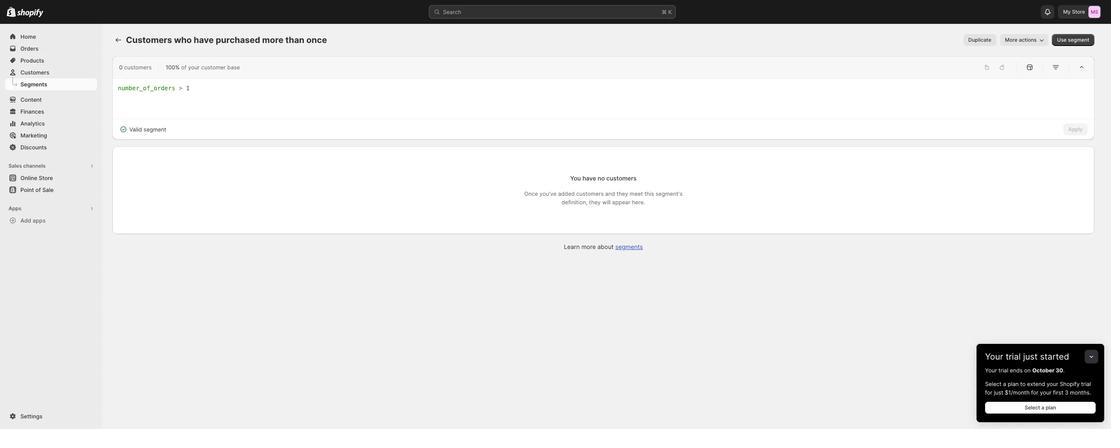 Task type: vqa. For each thing, say whether or not it's contained in the screenshot.
Sell online group
no



Task type: describe. For each thing, give the bounding box(es) containing it.
search
[[443, 9, 461, 15]]

select for select a plan
[[1025, 404, 1041, 411]]

analytics
[[20, 120, 45, 127]]

will
[[602, 199, 611, 206]]

trial inside select a plan to extend your shopify trial for just $1/month for your first 3 months.
[[1082, 381, 1092, 387]]

more actions button
[[1000, 34, 1049, 46]]

base
[[227, 64, 240, 71]]

0 vertical spatial your
[[188, 64, 200, 71]]

my
[[1064, 9, 1071, 15]]

100% of your customer base
[[166, 64, 240, 71]]

point
[[20, 186, 34, 193]]

0
[[119, 64, 123, 71]]

no
[[598, 175, 605, 182]]

online store link
[[5, 172, 97, 184]]

you
[[571, 175, 581, 182]]

just inside your trial just started dropdown button
[[1024, 352, 1038, 362]]

add apps button
[[5, 215, 97, 226]]

sales channels
[[9, 163, 46, 169]]

duplicate button
[[964, 34, 997, 46]]

customers for customers
[[20, 69, 49, 76]]

once
[[306, 35, 327, 45]]

valid segment
[[129, 126, 166, 133]]

more actions
[[1005, 37, 1037, 43]]

customers for customers who have purchased more than once
[[126, 35, 172, 45]]

first
[[1054, 389, 1064, 396]]

redo image
[[998, 63, 1007, 72]]

content
[[20, 96, 42, 103]]

segment for use segment
[[1068, 37, 1090, 43]]

discounts link
[[5, 141, 97, 153]]

shopify image
[[7, 7, 16, 17]]

use
[[1058, 37, 1067, 43]]

segments
[[20, 81, 47, 88]]

finances
[[20, 108, 44, 115]]

to
[[1021, 381, 1026, 387]]

sale
[[42, 186, 54, 193]]

your trial ends on october 30 .
[[986, 367, 1065, 374]]

sales
[[9, 163, 22, 169]]

Editor field
[[118, 84, 1089, 114]]

segment for valid segment
[[144, 126, 166, 133]]

home
[[20, 33, 36, 40]]

my store image
[[1089, 6, 1101, 18]]

your for your trial just started
[[986, 352, 1004, 362]]

store for my store
[[1072, 9, 1086, 15]]

products
[[20, 57, 44, 64]]

undo image
[[983, 63, 992, 72]]

0 vertical spatial they
[[617, 190, 628, 197]]

1 horizontal spatial have
[[583, 175, 596, 182]]

1 horizontal spatial more
[[582, 243, 596, 250]]

your trial just started button
[[977, 344, 1105, 362]]

here.
[[632, 199, 645, 206]]

purchased
[[216, 35, 260, 45]]

valid
[[129, 126, 142, 133]]

0 horizontal spatial have
[[194, 35, 214, 45]]

trial for ends
[[999, 367, 1009, 374]]

segments link
[[616, 243, 643, 250]]

settings link
[[5, 410, 97, 422]]

use segment button
[[1053, 34, 1095, 46]]

⌘
[[662, 9, 667, 15]]

segment's
[[656, 190, 683, 197]]

2 for from the left
[[1032, 389, 1039, 396]]

0 vertical spatial more
[[262, 35, 284, 45]]

customers who have purchased more than once
[[126, 35, 327, 45]]

home link
[[5, 31, 97, 43]]

select a plan
[[1025, 404, 1057, 411]]

my store
[[1064, 9, 1086, 15]]

orders
[[20, 45, 39, 52]]

1 vertical spatial they
[[589, 199, 601, 206]]

apply
[[1069, 126, 1083, 132]]

online store
[[20, 175, 53, 181]]

0 customers
[[119, 64, 152, 71]]

add apps
[[20, 217, 46, 224]]

orders link
[[5, 43, 97, 54]]

once
[[525, 190, 538, 197]]

To create a segment, choose a template or apply a filter. text field
[[118, 84, 1089, 114]]

duplicate
[[969, 37, 992, 43]]

apps button
[[5, 203, 97, 215]]

customers for you have no customers
[[607, 175, 637, 182]]

your for your trial ends on october 30 .
[[986, 367, 997, 374]]

select a plan link
[[986, 402, 1096, 414]]

.
[[1064, 367, 1065, 374]]

online store button
[[0, 172, 102, 184]]

and
[[606, 190, 615, 197]]

point of sale button
[[0, 184, 102, 196]]

started
[[1041, 352, 1070, 362]]

definition,
[[562, 199, 588, 206]]

customers for once you've added customers and they meet this segment's definition, they will appear here.
[[577, 190, 604, 197]]

trial for just
[[1006, 352, 1021, 362]]

apply button
[[1064, 123, 1088, 135]]

on
[[1025, 367, 1031, 374]]

store for online store
[[39, 175, 53, 181]]

shopify image
[[17, 9, 44, 17]]

your trial just started
[[986, 352, 1070, 362]]

point of sale
[[20, 186, 54, 193]]



Task type: locate. For each thing, give the bounding box(es) containing it.
0 vertical spatial segment
[[1068, 37, 1090, 43]]

plan down first
[[1046, 404, 1057, 411]]

2 vertical spatial your
[[1040, 389, 1052, 396]]

customers inside once you've added customers and they meet this segment's definition, they will appear here.
[[577, 190, 604, 197]]

select inside select a plan to extend your shopify trial for just $1/month for your first 3 months.
[[986, 381, 1002, 387]]

store inside button
[[39, 175, 53, 181]]

⌘ k
[[662, 9, 672, 15]]

apps
[[33, 217, 46, 224]]

plan inside select a plan to extend your shopify trial for just $1/month for your first 3 months.
[[1008, 381, 1019, 387]]

1 vertical spatial your
[[986, 367, 997, 374]]

who
[[174, 35, 192, 45]]

for
[[986, 389, 993, 396], [1032, 389, 1039, 396]]

0 vertical spatial customers
[[124, 64, 152, 71]]

your up your trial ends on october 30 .
[[986, 352, 1004, 362]]

segments
[[616, 243, 643, 250]]

actions
[[1019, 37, 1037, 43]]

30
[[1056, 367, 1064, 374]]

1 vertical spatial just
[[994, 389, 1004, 396]]

shopify
[[1060, 381, 1080, 387]]

your left first
[[1040, 389, 1052, 396]]

segment right valid
[[144, 126, 166, 133]]

finances link
[[5, 106, 97, 117]]

plan for select a plan to extend your shopify trial for just $1/month for your first 3 months.
[[1008, 381, 1019, 387]]

your inside dropdown button
[[986, 352, 1004, 362]]

plan for select a plan
[[1046, 404, 1057, 411]]

have left no
[[583, 175, 596, 182]]

1 horizontal spatial segment
[[1068, 37, 1090, 43]]

1 vertical spatial customers
[[20, 69, 49, 76]]

added
[[558, 190, 575, 197]]

customer
[[201, 64, 226, 71]]

0 vertical spatial store
[[1072, 9, 1086, 15]]

1 horizontal spatial customers
[[126, 35, 172, 45]]

customers
[[126, 35, 172, 45], [20, 69, 49, 76]]

0 horizontal spatial customers
[[124, 64, 152, 71]]

for left $1/month
[[986, 389, 993, 396]]

about
[[598, 243, 614, 250]]

a up $1/month
[[1003, 381, 1007, 387]]

1 horizontal spatial select
[[1025, 404, 1041, 411]]

2 horizontal spatial customers
[[607, 175, 637, 182]]

0 vertical spatial select
[[986, 381, 1002, 387]]

0 vertical spatial have
[[194, 35, 214, 45]]

store
[[1072, 9, 1086, 15], [39, 175, 53, 181]]

more left than
[[262, 35, 284, 45]]

1 vertical spatial your
[[1047, 381, 1059, 387]]

trial up ends
[[1006, 352, 1021, 362]]

meet
[[630, 190, 643, 197]]

0 horizontal spatial they
[[589, 199, 601, 206]]

0 horizontal spatial more
[[262, 35, 284, 45]]

your trial just started element
[[977, 366, 1105, 422]]

more
[[262, 35, 284, 45], [582, 243, 596, 250]]

use segment
[[1058, 37, 1090, 43]]

select for select a plan to extend your shopify trial for just $1/month for your first 3 months.
[[986, 381, 1002, 387]]

just left $1/month
[[994, 389, 1004, 396]]

they up appear
[[617, 190, 628, 197]]

segment inside button
[[1068, 37, 1090, 43]]

1 vertical spatial segment
[[144, 126, 166, 133]]

more right the learn
[[582, 243, 596, 250]]

0 vertical spatial trial
[[1006, 352, 1021, 362]]

for down extend
[[1032, 389, 1039, 396]]

you have no customers
[[571, 175, 637, 182]]

they
[[617, 190, 628, 197], [589, 199, 601, 206]]

1 horizontal spatial just
[[1024, 352, 1038, 362]]

2 vertical spatial customers
[[577, 190, 604, 197]]

months.
[[1070, 389, 1092, 396]]

plan
[[1008, 381, 1019, 387], [1046, 404, 1057, 411]]

1 vertical spatial a
[[1042, 404, 1045, 411]]

1 vertical spatial of
[[35, 186, 41, 193]]

have right who
[[194, 35, 214, 45]]

customers
[[124, 64, 152, 71], [607, 175, 637, 182], [577, 190, 604, 197]]

customers right the 0
[[124, 64, 152, 71]]

they left will
[[589, 199, 601, 206]]

point of sale link
[[5, 184, 97, 196]]

of
[[181, 64, 187, 71], [35, 186, 41, 193]]

0 vertical spatial a
[[1003, 381, 1007, 387]]

this
[[645, 190, 654, 197]]

learn
[[564, 243, 580, 250]]

october
[[1033, 367, 1055, 374]]

valid segment alert
[[112, 119, 173, 140]]

a down select a plan to extend your shopify trial for just $1/month for your first 3 months.
[[1042, 404, 1045, 411]]

of for your
[[181, 64, 187, 71]]

your
[[188, 64, 200, 71], [1047, 381, 1059, 387], [1040, 389, 1052, 396]]

1 vertical spatial plan
[[1046, 404, 1057, 411]]

select
[[986, 381, 1002, 387], [1025, 404, 1041, 411]]

trial up months.
[[1082, 381, 1092, 387]]

marketing
[[20, 132, 47, 139]]

0 vertical spatial customers
[[126, 35, 172, 45]]

1 horizontal spatial of
[[181, 64, 187, 71]]

ends
[[1010, 367, 1023, 374]]

1 horizontal spatial they
[[617, 190, 628, 197]]

segment inside alert
[[144, 126, 166, 133]]

1 horizontal spatial store
[[1072, 9, 1086, 15]]

your up first
[[1047, 381, 1059, 387]]

apps
[[9, 205, 21, 212]]

extend
[[1028, 381, 1046, 387]]

customers inside customers link
[[20, 69, 49, 76]]

plan up $1/month
[[1008, 381, 1019, 387]]

k
[[669, 9, 672, 15]]

segment right use
[[1068, 37, 1090, 43]]

customers link
[[5, 66, 97, 78]]

your left customer
[[188, 64, 200, 71]]

0 horizontal spatial for
[[986, 389, 993, 396]]

0 horizontal spatial segment
[[144, 126, 166, 133]]

just
[[1024, 352, 1038, 362], [994, 389, 1004, 396]]

customers up definition,
[[577, 190, 604, 197]]

trial left ends
[[999, 367, 1009, 374]]

you've
[[540, 190, 557, 197]]

select a plan to extend your shopify trial for just $1/month for your first 3 months.
[[986, 381, 1092, 396]]

marketing link
[[5, 129, 97, 141]]

customers up segments
[[20, 69, 49, 76]]

100%
[[166, 64, 180, 71]]

2 vertical spatial trial
[[1082, 381, 1092, 387]]

than
[[286, 35, 305, 45]]

online
[[20, 175, 37, 181]]

1 vertical spatial customers
[[607, 175, 637, 182]]

1 vertical spatial more
[[582, 243, 596, 250]]

2 your from the top
[[986, 367, 997, 374]]

sales channels button
[[5, 160, 97, 172]]

learn more about segments
[[564, 243, 643, 250]]

1 vertical spatial have
[[583, 175, 596, 182]]

trial inside dropdown button
[[1006, 352, 1021, 362]]

0 horizontal spatial select
[[986, 381, 1002, 387]]

0 horizontal spatial plan
[[1008, 381, 1019, 387]]

select down select a plan to extend your shopify trial for just $1/month for your first 3 months.
[[1025, 404, 1041, 411]]

segments link
[[5, 78, 97, 90]]

1 vertical spatial trial
[[999, 367, 1009, 374]]

customers up the 0 customers
[[126, 35, 172, 45]]

1 horizontal spatial a
[[1042, 404, 1045, 411]]

settings
[[20, 413, 42, 420]]

of inside 'link'
[[35, 186, 41, 193]]

0 horizontal spatial a
[[1003, 381, 1007, 387]]

0 vertical spatial just
[[1024, 352, 1038, 362]]

plan inside select a plan link
[[1046, 404, 1057, 411]]

0 vertical spatial plan
[[1008, 381, 1019, 387]]

1 vertical spatial store
[[39, 175, 53, 181]]

a for select a plan
[[1042, 404, 1045, 411]]

0 horizontal spatial of
[[35, 186, 41, 193]]

1 vertical spatial select
[[1025, 404, 1041, 411]]

analytics link
[[5, 117, 97, 129]]

store up sale
[[39, 175, 53, 181]]

a
[[1003, 381, 1007, 387], [1042, 404, 1045, 411]]

a inside select a plan to extend your shopify trial for just $1/month for your first 3 months.
[[1003, 381, 1007, 387]]

once you've added customers and they meet this segment's definition, they will appear here.
[[525, 190, 683, 206]]

1 horizontal spatial plan
[[1046, 404, 1057, 411]]

select left to
[[986, 381, 1002, 387]]

a for select a plan to extend your shopify trial for just $1/month for your first 3 months.
[[1003, 381, 1007, 387]]

your left ends
[[986, 367, 997, 374]]

store right my
[[1072, 9, 1086, 15]]

0 vertical spatial your
[[986, 352, 1004, 362]]

just inside select a plan to extend your shopify trial for just $1/month for your first 3 months.
[[994, 389, 1004, 396]]

0 horizontal spatial customers
[[20, 69, 49, 76]]

more
[[1005, 37, 1018, 43]]

discounts
[[20, 144, 47, 151]]

0 horizontal spatial store
[[39, 175, 53, 181]]

channels
[[23, 163, 46, 169]]

0 horizontal spatial just
[[994, 389, 1004, 396]]

1 your from the top
[[986, 352, 1004, 362]]

just up the on
[[1024, 352, 1038, 362]]

1 for from the left
[[986, 389, 993, 396]]

have
[[194, 35, 214, 45], [583, 175, 596, 182]]

of left sale
[[35, 186, 41, 193]]

of for sale
[[35, 186, 41, 193]]

of right 100%
[[181, 64, 187, 71]]

segment
[[1068, 37, 1090, 43], [144, 126, 166, 133]]

customers up and
[[607, 175, 637, 182]]

appear
[[612, 199, 631, 206]]

products link
[[5, 54, 97, 66]]

1 horizontal spatial for
[[1032, 389, 1039, 396]]

3
[[1065, 389, 1069, 396]]

1 horizontal spatial customers
[[577, 190, 604, 197]]

0 vertical spatial of
[[181, 64, 187, 71]]



